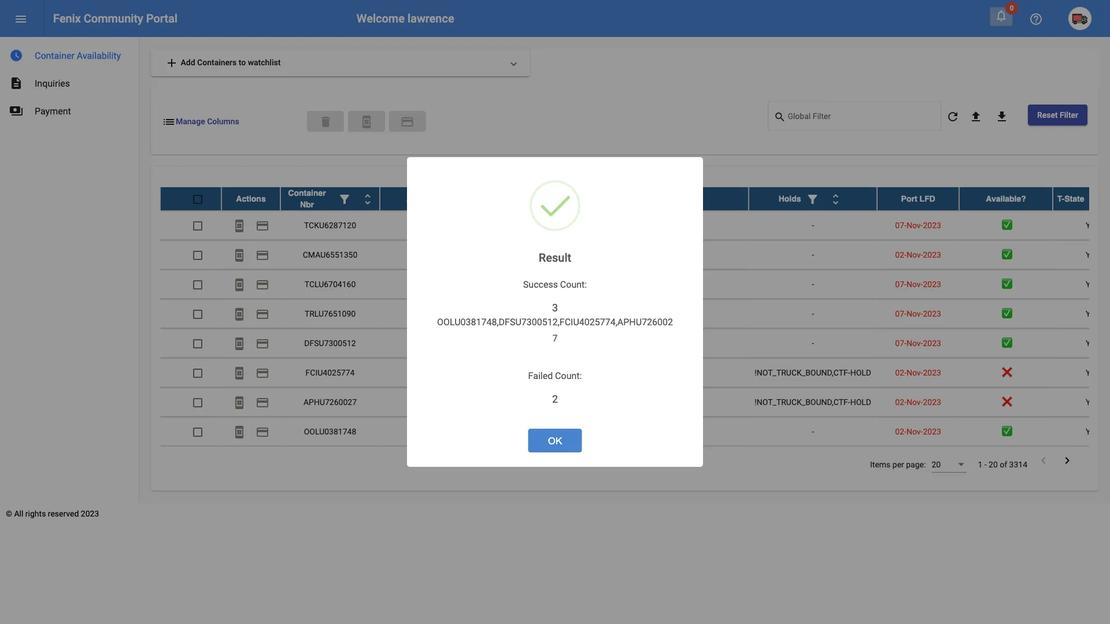 Task type: locate. For each thing, give the bounding box(es) containing it.
no color image containing search
[[774, 110, 788, 124]]

unfold_more for holds
[[829, 192, 843, 206]]

file_download
[[996, 110, 1009, 124]]

6 yard from the top
[[1087, 368, 1103, 378]]

count: up 2
[[555, 370, 582, 381]]

1 vertical spatial hold
[[851, 397, 872, 407]]

0 vertical spatial count:
[[561, 279, 587, 290]]

1 horizontal spatial container
[[288, 188, 326, 198]]

2023-
[[496, 250, 516, 260], [496, 427, 516, 437]]

8 row from the top
[[160, 388, 1111, 417]]

nov- for cmau6551350
[[907, 250, 924, 260]]

31 left 15:00- at bottom
[[527, 427, 536, 437]]

1 31 from the top
[[527, 250, 536, 260]]

1 10- from the top
[[516, 250, 527, 260]]

8 nov- from the top
[[907, 427, 924, 437]]

no color image inside "navigate_next" button
[[1061, 454, 1075, 468]]

31 left 18:00-
[[527, 250, 536, 260]]

grid containing filter_alt
[[160, 187, 1111, 476]]

2 unfold_more from the left
[[829, 192, 843, 206]]

2 row from the top
[[160, 211, 1111, 240]]

1 unfold_more button from the left
[[356, 187, 380, 210]]

4 02- from the top
[[896, 427, 907, 437]]

1 vertical spatial !not_truck_bound,ctf-hold
[[755, 397, 872, 407]]

8 yard from the top
[[1087, 427, 1103, 437]]

2 nov- from the top
[[907, 250, 924, 260]]

book_online button for aphu7260027
[[228, 391, 251, 414]]

no color image containing watch_later
[[9, 49, 23, 62]]

1 vertical spatial ❌
[[1003, 368, 1011, 378]]

1 horizontal spatial filter_alt button
[[802, 187, 825, 210]]

container for availability
[[35, 50, 75, 61]]

3 ✅ from the top
[[1003, 279, 1011, 289]]

filter_alt up tcku6287120
[[338, 192, 352, 206]]

nov- for fciu4025774
[[907, 368, 924, 378]]

1 !not_truck_bound,ctf-hold from the top
[[755, 368, 872, 378]]

!not_truck_bound,ctf-hold for aphu7260027
[[755, 397, 872, 407]]

2 !not_truck_bound,ctf- from the top
[[755, 397, 851, 407]]

container availability
[[35, 50, 121, 61]]

1 vertical spatial 10-
[[516, 427, 527, 437]]

❌
[[675, 309, 683, 319], [1003, 368, 1011, 378], [1003, 397, 1011, 407]]

0 horizontal spatial unfold_more button
[[356, 187, 380, 210]]

hold
[[851, 368, 872, 378], [851, 397, 872, 407]]

navigation containing watch_later
[[0, 37, 139, 125]]

nov- for tcku6287120
[[907, 220, 924, 230]]

1 horizontal spatial 20
[[989, 460, 998, 470]]

3 02-nov-2023 from the top
[[896, 397, 942, 407]]

1 vertical spatial 31
[[527, 427, 536, 437]]

02- for 2023-10-31 18:00-18:29
[[896, 250, 907, 260]]

payment for trlu7651090
[[256, 307, 270, 321]]

file_download button
[[991, 105, 1014, 128]]

!not_truck_bound,ctf-hold
[[755, 368, 872, 378], [755, 397, 872, 407]]

2 20 from the left
[[989, 460, 998, 470]]

1 horizontal spatial nbr
[[427, 194, 441, 203]]

6 nov- from the top
[[907, 368, 924, 378]]

per
[[893, 460, 905, 470]]

15:00-
[[538, 427, 561, 437]]

no color image inside file_download button
[[996, 110, 1009, 124]]

0 horizontal spatial filter_alt button
[[333, 187, 356, 210]]

port
[[902, 194, 918, 203]]

no color image for help_outline popup button
[[1030, 12, 1044, 26]]

nov- for dfsu7300512
[[907, 338, 924, 348]]

navigate_before
[[1037, 454, 1051, 468]]

5 row from the top
[[160, 299, 1111, 329]]

unfold_more button up tcku6287120
[[356, 187, 380, 210]]

column header
[[281, 187, 380, 210], [609, 187, 749, 210], [749, 187, 878, 210]]

2023 for tclu6704160
[[924, 279, 942, 289]]

2 31 from the top
[[527, 427, 536, 437]]

list manage columns
[[162, 115, 239, 129]]

1 ✅ from the top
[[1003, 220, 1011, 230]]

0 horizontal spatial unfold_more
[[361, 192, 375, 206]]

no color image for payment button corresponding to trlu7651090
[[256, 307, 270, 321]]

1 nov- from the top
[[907, 220, 924, 230]]

menu
[[14, 12, 28, 26]]

7 yard from the top
[[1087, 397, 1103, 407]]

2 hold from the top
[[851, 397, 872, 407]]

1 vertical spatial !not_truck_bound,ctf-
[[755, 397, 851, 407]]

31
[[527, 250, 536, 260], [527, 427, 536, 437]]

4 07-nov-2023 from the top
[[896, 338, 942, 348]]

filter_alt right state
[[1090, 192, 1104, 206]]

book_online button for trlu7651090
[[228, 302, 251, 325]]

0 horizontal spatial 20
[[932, 460, 941, 470]]

appt nbr
[[407, 194, 441, 203]]

2 ✅ from the top
[[1003, 250, 1011, 260]]

items per page:
[[871, 460, 926, 470]]

container up inquiries
[[35, 50, 75, 61]]

2 horizontal spatial filter_alt button
[[1085, 187, 1108, 210]]

20 right page:
[[932, 460, 941, 470]]

unfold_more button for holds
[[825, 187, 848, 210]]

payment button for oolu0381748
[[251, 420, 274, 443]]

oolu0381748
[[304, 427, 357, 437]]

6 ✅ from the top
[[1003, 427, 1011, 437]]

3 07-nov-2023 from the top
[[896, 309, 942, 319]]

1 07-nov-2023 from the top
[[896, 220, 942, 230]]

availability
[[77, 50, 121, 61]]

no color image inside "navigate_before" button
[[1037, 454, 1051, 468]]

no color image for payment button corresponding to tclu6704160
[[256, 278, 270, 292]]

yard for cmau6551350
[[1087, 250, 1103, 260]]

3 07- from the top
[[896, 309, 907, 319]]

1 horizontal spatial filter_alt
[[806, 192, 820, 206]]

3 nov- from the top
[[907, 279, 924, 289]]

no color image for payment button corresponding to aphu7260027
[[256, 396, 270, 410]]

book_online for tcku6287120
[[233, 219, 246, 233]]

count: down 18:29
[[561, 279, 587, 290]]

20 left of
[[989, 460, 998, 470]]

1 horizontal spatial unfold_more button
[[825, 187, 848, 210]]

unfold_more button right holds filter_alt
[[825, 187, 848, 210]]

fenix community portal
[[53, 12, 178, 25]]

2 filter_alt button from the left
[[802, 187, 825, 210]]

10-
[[516, 250, 527, 260], [516, 427, 527, 437]]

navigate_next
[[1061, 454, 1075, 468]]

unfold_more right holds filter_alt
[[829, 192, 843, 206]]

3 yard from the top
[[1087, 279, 1103, 289]]

container nbr
[[288, 188, 326, 209]]

4 yard from the top
[[1087, 309, 1103, 319]]

file_upload button
[[965, 105, 988, 128]]

book_online button for cmau6551350
[[228, 243, 251, 266]]

10- for 15:00-
[[516, 427, 527, 437]]

1 yard from the top
[[1087, 220, 1103, 230]]

1 column header from the left
[[281, 187, 380, 210]]

0 horizontal spatial appt
[[407, 194, 425, 203]]

02- for 2023-10-31 15:00-15:29
[[896, 427, 907, 437]]

2 yard from the top
[[1087, 250, 1103, 260]]

10 row from the top
[[160, 447, 1111, 476]]

no color image inside filter_alt column header
[[1090, 192, 1104, 206]]

book_online button
[[348, 111, 385, 132], [228, 214, 251, 237], [228, 243, 251, 266], [228, 273, 251, 296], [228, 302, 251, 325], [228, 332, 251, 355], [228, 361, 251, 384], [228, 391, 251, 414], [228, 420, 251, 443]]

reset filter button
[[1029, 105, 1088, 126]]

lawrence
[[408, 12, 455, 25]]

no color image containing navigate_before
[[1037, 454, 1051, 468]]

no color image for "navigate_before" button
[[1037, 454, 1051, 468]]

2 horizontal spatial filter_alt
[[1090, 192, 1104, 206]]

container up tcku6287120
[[288, 188, 326, 198]]

10- for 18:00-
[[516, 250, 527, 260]]

1 horizontal spatial unfold_more
[[829, 192, 843, 206]]

available? column header
[[960, 187, 1054, 210]]

20
[[932, 460, 941, 470], [989, 460, 998, 470]]

appt for appt time
[[519, 194, 537, 203]]

1
[[979, 460, 983, 470]]

navigation
[[0, 37, 139, 125]]

appt nbr column header
[[380, 187, 468, 210]]

07-nov-2023 for tclu6704160
[[896, 279, 942, 289]]

no color image for file_download button
[[996, 110, 1009, 124]]

1 02- from the top
[[896, 250, 907, 260]]

no color image
[[995, 9, 1009, 23], [14, 12, 28, 26], [9, 49, 23, 62], [946, 110, 960, 124], [970, 110, 983, 124], [774, 110, 788, 124], [162, 115, 176, 129], [360, 115, 374, 129], [401, 115, 415, 129], [361, 192, 375, 206], [829, 192, 843, 206], [233, 219, 246, 233], [233, 248, 246, 262], [233, 307, 246, 321], [233, 337, 246, 351], [256, 337, 270, 351], [256, 366, 270, 380], [233, 425, 246, 439], [1061, 454, 1075, 468]]

02-nov-2023 for 2023-10-31 18:00-18:29
[[896, 250, 942, 260]]

2023- left 15:00- at bottom
[[496, 427, 516, 437]]

0 vertical spatial hold
[[851, 368, 872, 378]]

actions column header
[[222, 187, 281, 210]]

2 !not_truck_bound,ctf-hold from the top
[[755, 397, 872, 407]]

0 vertical spatial container
[[35, 50, 75, 61]]

4 07- from the top
[[896, 338, 907, 348]]

no color image containing refresh
[[946, 110, 960, 124]]

2023-10-31 18:00-18:29
[[496, 250, 581, 260]]

1 02-nov-2023 from the top
[[896, 250, 942, 260]]

1 row from the top
[[160, 187, 1111, 211]]

2 07-nov-2023 from the top
[[896, 279, 942, 289]]

1 !not_truck_bound,ctf- from the top
[[755, 368, 851, 378]]

payment for cmau6551350
[[256, 248, 270, 262]]

❌ for aphu7260027
[[1003, 397, 1011, 407]]

no color image containing navigate_next
[[1061, 454, 1075, 468]]

unfold_more left the appt nbr
[[361, 192, 375, 206]]

book_online for cmau6551350
[[233, 248, 246, 262]]

rights
[[25, 510, 46, 519]]

10- left 18:00-
[[516, 250, 527, 260]]

unfold_more button
[[356, 187, 380, 210], [825, 187, 848, 210]]

nbr
[[427, 194, 441, 203], [300, 200, 314, 209]]

2 appt from the left
[[519, 194, 537, 203]]

2 10- from the top
[[516, 427, 527, 437]]

unfold_more for container nbr
[[361, 192, 375, 206]]

no color image containing notifications_none
[[995, 9, 1009, 23]]

delete
[[319, 115, 333, 129]]

book_online for tclu6704160
[[233, 278, 246, 292]]

7
[[553, 333, 558, 344]]

2 02-nov-2023 from the top
[[896, 368, 942, 378]]

02-nov-2023 for 2023-10-31 15:00-15:29
[[896, 427, 942, 437]]

7 nov- from the top
[[907, 397, 924, 407]]

1 07- from the top
[[896, 220, 907, 230]]

list
[[162, 115, 176, 129]]

02-nov-2023
[[896, 250, 942, 260], [896, 368, 942, 378], [896, 397, 942, 407], [896, 427, 942, 437]]

3 filter_alt from the left
[[1090, 192, 1104, 206]]

0 horizontal spatial nbr
[[300, 200, 314, 209]]

filter_alt button for holds
[[802, 187, 825, 210]]

filter_alt button
[[333, 187, 356, 210], [802, 187, 825, 210], [1085, 187, 1108, 210]]

0 vertical spatial 10-
[[516, 250, 527, 260]]

no color image containing file_download
[[996, 110, 1009, 124]]

1 2023- from the top
[[496, 250, 516, 260]]

0 vertical spatial 2023-
[[496, 250, 516, 260]]

1 vertical spatial container
[[288, 188, 326, 198]]

welcome
[[357, 12, 405, 25]]

4 row from the top
[[160, 270, 1111, 299]]

!not_truck_bound,ctf-
[[755, 368, 851, 378], [755, 397, 851, 407]]

0 vertical spatial 31
[[527, 250, 536, 260]]

nbr inside container nbr
[[300, 200, 314, 209]]

2 unfold_more button from the left
[[825, 187, 848, 210]]

row
[[160, 187, 1111, 211], [160, 211, 1111, 240], [160, 240, 1111, 270], [160, 270, 1111, 299], [160, 299, 1111, 329], [160, 329, 1111, 358], [160, 358, 1111, 388], [160, 388, 1111, 417], [160, 417, 1111, 447], [160, 447, 1111, 476]]

4 ✅ from the top
[[1003, 309, 1011, 319]]

2 02- from the top
[[896, 368, 907, 378]]

refresh button
[[942, 105, 965, 128]]

payment
[[35, 106, 71, 117]]

of
[[1000, 460, 1008, 470]]

no color image for book_online button related to aphu7260027
[[233, 396, 246, 410]]

2023
[[924, 220, 942, 230], [924, 250, 942, 260], [924, 279, 942, 289], [924, 309, 942, 319], [924, 338, 942, 348], [924, 368, 942, 378], [924, 397, 942, 407], [924, 427, 942, 437], [81, 510, 99, 519]]

✅ for dfsu7300512
[[1003, 338, 1011, 348]]

tclu6704160
[[305, 279, 356, 289]]

2023 for fciu4025774
[[924, 368, 942, 378]]

payment for dfsu7300512
[[256, 337, 270, 351]]

0 vertical spatial !not_truck_bound,ctf-
[[755, 368, 851, 378]]

2023 for trlu7651090
[[924, 309, 942, 319]]

container
[[35, 50, 75, 61], [288, 188, 326, 198]]

book_online
[[360, 115, 374, 129], [233, 219, 246, 233], [233, 248, 246, 262], [233, 278, 246, 292], [233, 307, 246, 321], [233, 337, 246, 351], [233, 366, 246, 380], [233, 396, 246, 410], [233, 425, 246, 439]]

no color image inside help_outline popup button
[[1030, 12, 1044, 26]]

1 filter_alt button from the left
[[333, 187, 356, 210]]

payment for aphu7260027
[[256, 396, 270, 410]]

nov- for oolu0381748
[[907, 427, 924, 437]]

count:
[[561, 279, 587, 290], [555, 370, 582, 381]]

31 for 18:00-
[[527, 250, 536, 260]]

no color image containing file_upload
[[970, 110, 983, 124]]

columns
[[207, 117, 239, 126]]

07-nov-2023 for dfsu7300512
[[896, 338, 942, 348]]

5 ✅ from the top
[[1003, 338, 1011, 348]]

4 nov- from the top
[[907, 309, 924, 319]]

container inside column header
[[288, 188, 326, 198]]

10- left 15:00- at bottom
[[516, 427, 527, 437]]

1 hold from the top
[[851, 368, 872, 378]]

cell
[[380, 211, 468, 240], [609, 211, 749, 240], [380, 240, 468, 269], [609, 240, 749, 269], [380, 270, 468, 299], [609, 270, 749, 299], [380, 299, 468, 328], [380, 329, 468, 358], [468, 329, 609, 358], [609, 329, 749, 358], [380, 358, 468, 387], [609, 358, 749, 387], [380, 388, 468, 417], [468, 388, 609, 417], [609, 388, 749, 417], [380, 417, 468, 446], [609, 417, 749, 446], [160, 447, 222, 476], [222, 447, 281, 476], [281, 447, 380, 476], [380, 447, 468, 476], [468, 447, 609, 476], [609, 447, 749, 476], [749, 447, 878, 476], [878, 447, 960, 476], [960, 447, 1054, 476], [1054, 447, 1111, 476]]

2023- left 18:00-
[[496, 250, 516, 260]]

appt
[[407, 194, 425, 203], [519, 194, 537, 203]]

no color image containing menu
[[14, 12, 28, 26]]

count: for failed count:
[[555, 370, 582, 381]]

5 yard from the top
[[1087, 338, 1103, 348]]

1 appt from the left
[[407, 194, 425, 203]]

❌ inside cell
[[675, 309, 683, 319]]

2 2023- from the top
[[496, 427, 516, 437]]

nbr for appt nbr
[[427, 194, 441, 203]]

port lfd column header
[[878, 187, 960, 210]]

book_online for dfsu7300512
[[233, 337, 246, 351]]

payment button for tcku6287120
[[251, 214, 274, 237]]

count: for success count:
[[561, 279, 587, 290]]

yard for oolu0381748
[[1087, 427, 1103, 437]]

book_online for oolu0381748
[[233, 425, 246, 439]]

yard
[[1087, 220, 1103, 230], [1087, 250, 1103, 260], [1087, 279, 1103, 289], [1087, 309, 1103, 319], [1087, 338, 1103, 348], [1087, 368, 1103, 378], [1087, 397, 1103, 407], [1087, 427, 1103, 437]]

07- for tcku6287120
[[896, 220, 907, 230]]

0 vertical spatial !not_truck_bound,ctf-hold
[[755, 368, 872, 378]]

container inside navigation
[[35, 50, 75, 61]]

0 vertical spatial ❌
[[675, 309, 683, 319]]

filter_alt column header
[[1054, 187, 1111, 210]]

no color image containing help_outline
[[1030, 12, 1044, 26]]

row containing filter_alt
[[160, 187, 1111, 211]]

filter_alt right holds in the top right of the page
[[806, 192, 820, 206]]

4 02-nov-2023 from the top
[[896, 427, 942, 437]]

2 07- from the top
[[896, 279, 907, 289]]

dfsu7300512
[[304, 338, 356, 348]]

no color image for book_online button related to tclu6704160
[[233, 278, 246, 292]]

no color image
[[1030, 12, 1044, 26], [9, 76, 23, 90], [9, 104, 23, 118], [996, 110, 1009, 124], [338, 192, 352, 206], [806, 192, 820, 206], [1090, 192, 1104, 206], [256, 219, 270, 233], [256, 248, 270, 262], [233, 278, 246, 292], [256, 278, 270, 292], [256, 307, 270, 321], [233, 366, 246, 380], [233, 396, 246, 410], [256, 396, 270, 410], [256, 425, 270, 439], [1037, 454, 1051, 468]]

3 filter_alt button from the left
[[1085, 187, 1108, 210]]

holds filter_alt
[[779, 192, 820, 206]]

search
[[774, 111, 786, 123]]

description
[[9, 76, 23, 90]]

grid
[[160, 187, 1111, 476]]

yard for tcku6287120
[[1087, 220, 1103, 230]]

book_online for aphu7260027
[[233, 396, 246, 410]]

0 horizontal spatial container
[[35, 50, 75, 61]]

1 vertical spatial count:
[[555, 370, 582, 381]]

0 horizontal spatial filter_alt
[[338, 192, 352, 206]]

no color image for filter_alt popup button associated with container nbr
[[338, 192, 352, 206]]

1 vertical spatial 2023-
[[496, 427, 516, 437]]

1 unfold_more from the left
[[361, 192, 375, 206]]

payment
[[401, 115, 415, 129], [256, 219, 270, 233], [256, 248, 270, 262], [256, 278, 270, 292], [256, 307, 270, 321], [256, 337, 270, 351], [256, 366, 270, 380], [256, 396, 270, 410], [256, 425, 270, 439]]

5 nov- from the top
[[907, 338, 924, 348]]

3 row from the top
[[160, 240, 1111, 270]]

2 vertical spatial ❌
[[1003, 397, 1011, 407]]

yard for trlu7651090
[[1087, 309, 1103, 319]]

1 horizontal spatial appt
[[519, 194, 537, 203]]



Task type: describe. For each thing, give the bounding box(es) containing it.
©
[[6, 510, 12, 519]]

help_outline button
[[1025, 7, 1048, 30]]

2023 for oolu0381748
[[924, 427, 942, 437]]

1 filter_alt from the left
[[338, 192, 352, 206]]

!not_truck_bound,ctf- for aphu7260027
[[755, 397, 851, 407]]

07-nov-2023 for tcku6287120
[[896, 220, 942, 230]]

reset filter
[[1038, 110, 1079, 120]]

© all rights reserved 2023
[[6, 510, 99, 519]]

6 row from the top
[[160, 329, 1111, 358]]

book_online button for tcku6287120
[[228, 214, 251, 237]]

2023- for 2023-10-31 18:00-18:29
[[496, 250, 516, 260]]

18:29
[[561, 250, 581, 260]]

t-state filter_alt
[[1058, 192, 1104, 206]]

payment for fciu4025774
[[256, 366, 270, 380]]

ok button
[[529, 429, 582, 453]]

holds
[[779, 194, 802, 203]]

failed count:
[[529, 370, 582, 381]]

nov- for aphu7260027
[[907, 397, 924, 407]]

nbr for container nbr
[[300, 200, 314, 209]]

lfd
[[920, 194, 936, 203]]

07-nov-2023 for trlu7651090
[[896, 309, 942, 319]]

3 oolu0381748,dfsu7300512,fciu4025774,aphu726002 7
[[437, 302, 673, 344]]

no color image inside refresh button
[[946, 110, 960, 124]]

yard for fciu4025774
[[1087, 368, 1103, 378]]

07- for trlu7651090
[[896, 309, 907, 319]]

no color image for payment button associated with tcku6287120
[[256, 219, 270, 233]]

2 filter_alt from the left
[[806, 192, 820, 206]]

welcome lawrence
[[357, 12, 455, 25]]

2023 for cmau6551350
[[924, 250, 942, 260]]

!not_truck_bound,ctf-hold for fciu4025774
[[755, 368, 872, 378]]

menu button
[[9, 7, 32, 30]]

failed
[[529, 370, 553, 381]]

payment button for tclu6704160
[[251, 273, 274, 296]]

fenix
[[53, 12, 81, 25]]

oolu0381748,dfsu7300512,fciu4025774,aphu726002
[[437, 317, 673, 328]]

appt time
[[519, 194, 558, 203]]

hold for fciu4025774
[[851, 368, 872, 378]]

❌ for fciu4025774
[[1003, 368, 1011, 378]]

container for nbr
[[288, 188, 326, 198]]

all
[[14, 510, 23, 519]]

no color image inside notifications_none popup button
[[995, 9, 1009, 23]]

time
[[539, 194, 558, 203]]

nov- for tclu6704160
[[907, 279, 924, 289]]

ok
[[548, 435, 562, 446]]

!not_truck_bound,ctf- for fciu4025774
[[755, 368, 851, 378]]

3
[[552, 302, 558, 314]]

nov- for trlu7651090
[[907, 309, 924, 319]]

payment button for trlu7651090
[[251, 302, 274, 325]]

no color image for oolu0381748's payment button
[[256, 425, 270, 439]]

2023 for tcku6287120
[[924, 220, 942, 230]]

3314
[[1010, 460, 1028, 470]]

port lfd
[[902, 194, 936, 203]]

no color image for filter_alt popup button associated with t-state
[[1090, 192, 1104, 206]]

no color image inside menu 'button'
[[14, 12, 28, 26]]

9 row from the top
[[160, 417, 1111, 447]]

no color image containing list
[[162, 115, 176, 129]]

18:00-
[[538, 250, 561, 260]]

payment for tclu6704160
[[256, 278, 270, 292]]

success
[[523, 279, 558, 290]]

filter
[[1060, 110, 1079, 120]]

inquiries
[[35, 78, 70, 89]]

yard for dfsu7300512
[[1087, 338, 1103, 348]]

Global Watchlist Filter field
[[788, 114, 936, 123]]

appt for appt nbr
[[407, 194, 425, 203]]

cmau6551350
[[303, 250, 358, 260]]

02-nov-2023 for -
[[896, 368, 942, 378]]

t-
[[1058, 194, 1065, 203]]

reserved
[[48, 510, 79, 519]]

notifications_none
[[995, 9, 1009, 23]]

payment button for aphu7260027
[[251, 391, 274, 414]]

1 - 20 of 3314
[[979, 460, 1028, 470]]

15:29
[[561, 427, 581, 437]]

book_online button for tclu6704160
[[228, 273, 251, 296]]

fciu4025774
[[306, 368, 355, 378]]

❌ cell
[[609, 299, 749, 328]]

delete image
[[319, 115, 333, 129]]

3 column header from the left
[[749, 187, 878, 210]]

31 for 15:00-
[[527, 427, 536, 437]]

available?
[[987, 194, 1027, 203]]

07- for dfsu7300512
[[896, 338, 907, 348]]

payment button for cmau6551350
[[251, 243, 274, 266]]

no color image for book_online button associated with fciu4025774
[[233, 366, 246, 380]]

watch_later
[[9, 49, 23, 62]]

02- for -
[[896, 368, 907, 378]]

7 row from the top
[[160, 358, 1111, 388]]

no color image containing payments
[[9, 104, 23, 118]]

items
[[871, 460, 891, 470]]

2 column header from the left
[[609, 187, 749, 210]]

yard for tclu6704160
[[1087, 279, 1103, 289]]

help_outline
[[1030, 12, 1044, 26]]

state
[[1065, 194, 1085, 203]]

reset
[[1038, 110, 1058, 120]]

no color image inside file_upload button
[[970, 110, 983, 124]]

book_online button for oolu0381748
[[228, 420, 251, 443]]

2023 for dfsu7300512
[[924, 338, 942, 348]]

refresh
[[946, 110, 960, 124]]

no color image for cmau6551350's payment button
[[256, 248, 270, 262]]

✅ for cmau6551350
[[1003, 250, 1011, 260]]

book_online button for fciu4025774
[[228, 361, 251, 384]]

3 02- from the top
[[896, 397, 907, 407]]

trlu7651090
[[305, 309, 356, 319]]

result dialog
[[407, 157, 703, 468]]

portal
[[146, 12, 178, 25]]

book_online for fciu4025774
[[233, 366, 246, 380]]

payments
[[9, 104, 23, 118]]

file_upload
[[970, 110, 983, 124]]

✅ for trlu7651090
[[1003, 309, 1011, 319]]

navigate_next button
[[1058, 453, 1078, 470]]

appt time column header
[[468, 187, 609, 210]]

filter_alt button for container nbr
[[333, 187, 356, 210]]

aphu7260027
[[304, 397, 357, 407]]

book_online button for dfsu7300512
[[228, 332, 251, 355]]

✅ for oolu0381748
[[1003, 427, 1011, 437]]

tcku6287120
[[304, 220, 356, 230]]

hold for aphu7260027
[[851, 397, 872, 407]]

unfold_more button for container nbr
[[356, 187, 380, 210]]

payment button for fciu4025774
[[251, 361, 274, 384]]

result
[[539, 251, 572, 265]]

no color image containing description
[[9, 76, 23, 90]]

navigate_before button
[[1034, 453, 1055, 470]]

07- for tclu6704160
[[896, 279, 907, 289]]

delete button
[[307, 111, 344, 132]]

community
[[84, 12, 143, 25]]

manage
[[176, 117, 205, 126]]

payment for oolu0381748
[[256, 425, 270, 439]]

page:
[[907, 460, 926, 470]]

2
[[552, 393, 558, 405]]

actions
[[236, 194, 266, 203]]

success count:
[[523, 279, 587, 290]]

2023 for aphu7260027
[[924, 397, 942, 407]]

1 20 from the left
[[932, 460, 941, 470]]

yard for aphu7260027
[[1087, 397, 1103, 407]]

2023-10-31 15:00-15:29
[[496, 427, 581, 437]]

notifications_none button
[[990, 7, 1014, 26]]

payment button for dfsu7300512
[[251, 332, 274, 355]]

2023- for 2023-10-31 15:00-15:29
[[496, 427, 516, 437]]

filter_alt button for t-state
[[1085, 187, 1108, 210]]

payment for tcku6287120
[[256, 219, 270, 233]]

no color image for holds's filter_alt popup button
[[806, 192, 820, 206]]



Task type: vqa. For each thing, say whether or not it's contained in the screenshot.


